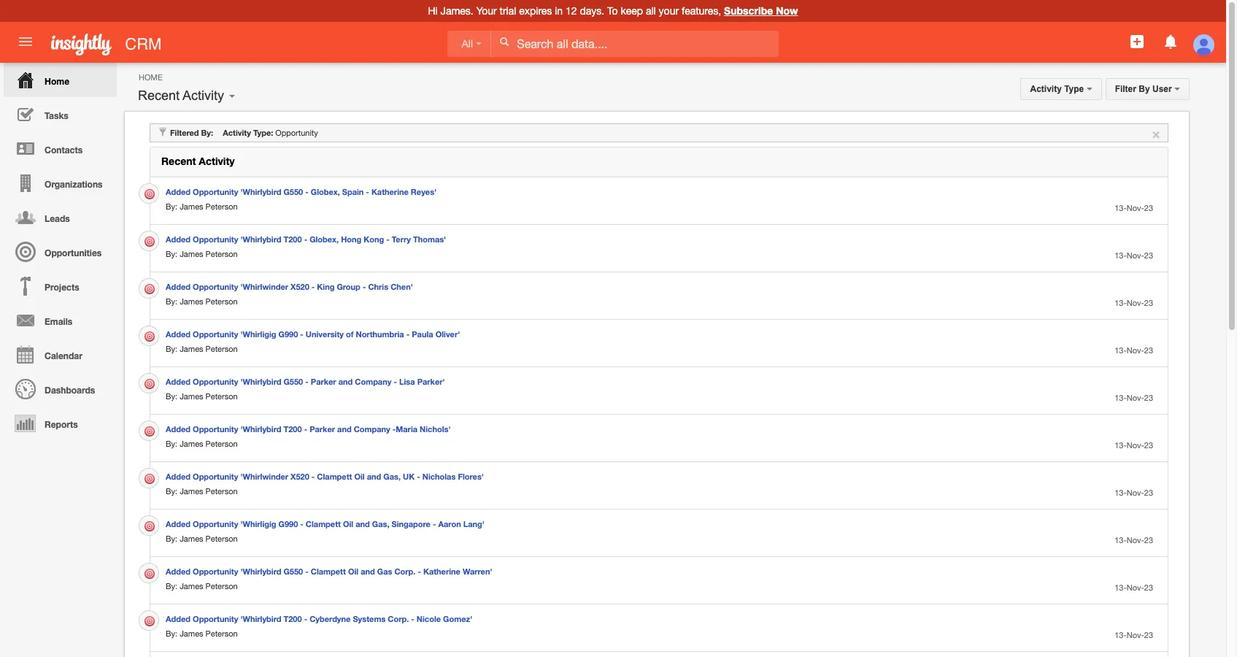 Task type: vqa. For each thing, say whether or not it's contained in the screenshot.
'Refresh List' image
no



Task type: locate. For each thing, give the bounding box(es) containing it.
'whirlybird inside added opportunity 'whirlybird t200 - cyberdyne systems corp. - nicole gomez' by: james peterson
[[241, 614, 281, 623]]

all
[[462, 38, 473, 50]]

gas, left singapore
[[372, 519, 389, 529]]

13-nov-23
[[1115, 204, 1153, 212], [1115, 251, 1153, 260], [1115, 299, 1153, 307], [1115, 346, 1153, 355], [1115, 393, 1153, 402], [1115, 441, 1153, 450], [1115, 488, 1153, 497], [1115, 536, 1153, 545], [1115, 583, 1153, 592], [1115, 631, 1153, 640]]

0 vertical spatial t200
[[284, 234, 302, 244]]

'whirlwinder down added opportunity 'whirlybird t200 - globex, hong kong - terry thomas' by: james peterson on the top left of page
[[241, 282, 288, 291]]

1 vertical spatial globex,
[[310, 234, 339, 244]]

1 t200 from the top
[[284, 234, 302, 244]]

5 james from the top
[[180, 392, 203, 401]]

globex, inside the added opportunity 'whirlybird g550 - globex, spain - katherine reyes' by: james peterson
[[311, 187, 340, 196]]

1 vertical spatial parker
[[310, 424, 335, 434]]

0 vertical spatial recent activity
[[138, 88, 224, 103]]

'whirligig inside added opportunity 'whirligig g990 - clampett oil and gas, singapore - aaron lang' by: james peterson
[[241, 519, 276, 529]]

opportunities link
[[4, 234, 117, 269]]

opportunity for added opportunity 'whirlwinder x520 - king group - chris chen'
[[193, 282, 238, 291]]

0 vertical spatial 'whirlwinder
[[241, 282, 288, 291]]

added inside added opportunity 'whirlwinder x520 - clampett oil and gas, uk - nicholas flores' by: james peterson
[[166, 472, 191, 481]]

james inside added opportunity 'whirligig g990 - clampett oil and gas, singapore - aaron lang' by: james peterson
[[180, 534, 203, 543]]

by: inside added opportunity 'whirligig g990 - clampett oil and gas, singapore - aaron lang' by: james peterson
[[166, 534, 177, 543]]

13- for added opportunity 'whirlwinder x520 - clampett oil and gas, uk - nicholas flores'
[[1115, 488, 1127, 497]]

added inside added opportunity 'whirlwinder x520 - king group - chris chen' by: james peterson
[[166, 282, 191, 291]]

3 peterson from the top
[[206, 297, 238, 306]]

13-nov-23 for added opportunity 'whirligig g990 - university of northumbria - paula oliver'
[[1115, 346, 1153, 355]]

6 13- from the top
[[1115, 441, 1127, 450]]

parker inside added opportunity 'whirlybird t200 - parker and company -maria nichols' by: james peterson
[[310, 424, 335, 434]]

oil left gas
[[348, 567, 359, 576]]

emails link
[[4, 303, 117, 337]]

globex, left hong
[[310, 234, 339, 244]]

clampett down added opportunity 'whirlybird t200 - parker and company -maria nichols' by: james peterson
[[317, 472, 352, 481]]

parker down added opportunity 'whirligig g990 - university of northumbria - paula oliver' by: james peterson
[[311, 377, 336, 386]]

1 13- from the top
[[1115, 204, 1127, 212]]

1 vertical spatial recent
[[161, 155, 196, 167]]

added opportunity 'whirligig g990 - university of northumbria - paula oliver' link
[[166, 329, 460, 339]]

- down the added opportunity 'whirlybird g550 - globex, spain - katherine reyes' by: james peterson
[[304, 234, 307, 244]]

'whirlwinder inside added opportunity 'whirlwinder x520 - clampett oil and gas, uk - nicholas flores' by: james peterson
[[241, 472, 288, 481]]

corp. right systems
[[388, 614, 409, 623]]

7 nov- from the top
[[1127, 488, 1145, 497]]

'whirlybird inside added opportunity 'whirlybird g550 - parker and company - lisa parker' by: james peterson
[[241, 377, 281, 386]]

1 vertical spatial clampett
[[306, 519, 341, 529]]

13- for added opportunity 'whirlybird t200 - parker and company -maria nichols'
[[1115, 441, 1127, 450]]

- left nicole at the left of page
[[411, 614, 415, 623]]

activity left "type"
[[1030, 84, 1062, 94]]

4 nov- from the top
[[1127, 346, 1145, 355]]

10 james from the top
[[180, 629, 203, 638]]

1 vertical spatial 'whirlwinder
[[241, 472, 288, 481]]

0 vertical spatial company
[[355, 377, 392, 386]]

james inside added opportunity 'whirlwinder x520 - king group - chris chen' by: james peterson
[[180, 297, 203, 306]]

6 opportunity image from the top
[[144, 568, 155, 580]]

recent
[[138, 88, 180, 103], [161, 155, 196, 167]]

5 13- from the top
[[1115, 393, 1127, 402]]

2 opportunity image from the top
[[144, 283, 155, 295]]

james
[[180, 202, 203, 211], [180, 250, 203, 258], [180, 297, 203, 306], [180, 345, 203, 353], [180, 392, 203, 401], [180, 439, 203, 448], [180, 487, 203, 496], [180, 534, 203, 543], [180, 582, 203, 591], [180, 629, 203, 638]]

1 13-nov-23 from the top
[[1115, 204, 1153, 212]]

opportunity inside added opportunity 'whirlybird t200 - globex, hong kong - terry thomas' by: james peterson
[[193, 234, 238, 244]]

2 vertical spatial oil
[[348, 567, 359, 576]]

oil inside added opportunity 'whirlwinder x520 - clampett oil and gas, uk - nicholas flores' by: james peterson
[[354, 472, 365, 481]]

added inside added opportunity 'whirlybird t200 - parker and company -maria nichols' by: james peterson
[[166, 424, 191, 434]]

'whirlwinder
[[241, 282, 288, 291], [241, 472, 288, 481]]

gas,
[[384, 472, 401, 481], [372, 519, 389, 529]]

9 james from the top
[[180, 582, 203, 591]]

0 vertical spatial parker
[[311, 377, 336, 386]]

1 added from the top
[[166, 187, 191, 196]]

4 added from the top
[[166, 329, 191, 339]]

1 'whirlwinder from the top
[[241, 282, 288, 291]]

8 23 from the top
[[1144, 536, 1153, 545]]

opportunity inside added opportunity 'whirligig g990 - university of northumbria - paula oliver' by: james peterson
[[193, 329, 238, 339]]

added opportunity 'whirlybird t200 - parker and company -maria nichols' link
[[166, 424, 451, 434]]

- left aaron
[[433, 519, 436, 529]]

0 horizontal spatial home
[[45, 76, 69, 87]]

and down of
[[339, 377, 353, 386]]

7 13- from the top
[[1115, 488, 1127, 497]]

recent up filter 'icon'
[[138, 88, 180, 103]]

'whirlybird
[[241, 187, 281, 196], [241, 234, 281, 244], [241, 377, 281, 386], [241, 424, 281, 434], [241, 567, 281, 576], [241, 614, 281, 623]]

6 peterson from the top
[[206, 439, 238, 448]]

uk
[[403, 472, 415, 481]]

opportunity inside added opportunity 'whirlybird t200 - parker and company -maria nichols' by: james peterson
[[193, 424, 238, 434]]

clampett down added opportunity 'whirlwinder x520 - clampett oil and gas, uk - nicholas flores' by: james peterson
[[306, 519, 341, 529]]

3 opportunity image from the top
[[144, 378, 155, 390]]

2 t200 from the top
[[284, 424, 302, 434]]

1 opportunity image from the top
[[144, 236, 155, 248]]

and left gas
[[361, 567, 375, 576]]

reports
[[45, 419, 78, 430]]

g550 down added opportunity 'whirligig g990 - clampett oil and gas, singapore - aaron lang' by: james peterson
[[284, 567, 303, 576]]

23 for added opportunity 'whirlybird g550 - globex, spain - katherine reyes'
[[1144, 204, 1153, 212]]

8 13- from the top
[[1115, 536, 1127, 545]]

3 23 from the top
[[1144, 299, 1153, 307]]

activity up filtered by:
[[183, 88, 224, 103]]

1 vertical spatial gas,
[[372, 519, 389, 529]]

23 for added opportunity 'whirlwinder x520 - clampett oil and gas, uk - nicholas flores'
[[1144, 488, 1153, 497]]

and for corp.
[[361, 567, 375, 576]]

9 nov- from the top
[[1127, 583, 1145, 592]]

added opportunity 'whirlybird g550 - globex, spain - katherine reyes' link
[[166, 187, 437, 196]]

gomez'
[[443, 614, 472, 623]]

23 for added opportunity 'whirligig g990 - clampett oil and gas, singapore - aaron lang'
[[1144, 536, 1153, 545]]

g550 inside the added opportunity 'whirlybird g550 - globex, spain - katherine reyes' by: james peterson
[[284, 187, 303, 196]]

nov- for added opportunity 'whirligig g990 - clampett oil and gas, singapore - aaron lang'
[[1127, 536, 1145, 545]]

keep
[[621, 5, 643, 17]]

oil for singapore
[[343, 519, 353, 529]]

all link
[[447, 31, 491, 57]]

0 vertical spatial g550
[[284, 187, 303, 196]]

parker'
[[417, 377, 445, 386]]

t200 left cyberdyne
[[284, 614, 302, 623]]

6 nov- from the top
[[1127, 441, 1145, 450]]

2 nov- from the top
[[1127, 251, 1145, 260]]

hi
[[428, 5, 438, 17]]

home inside "link"
[[45, 76, 69, 87]]

2 'whirlybird from the top
[[241, 234, 281, 244]]

added inside added opportunity 'whirlybird g550 - clampett oil and gas corp. - katherine warren' by: james peterson
[[166, 567, 191, 576]]

1 nov- from the top
[[1127, 204, 1145, 212]]

3 james from the top
[[180, 297, 203, 306]]

dashboards link
[[4, 372, 117, 406]]

opportunity inside the added opportunity 'whirlybird g550 - globex, spain - katherine reyes' by: james peterson
[[193, 187, 238, 196]]

reports link
[[4, 406, 117, 440]]

t200 for cyberdyne
[[284, 614, 302, 623]]

opportunity image for added opportunity 'whirlybird t200 - cyberdyne systems corp. - nicole gomez'
[[144, 616, 155, 627]]

added for added opportunity 'whirlybird t200 - globex, hong kong - terry thomas'
[[166, 234, 191, 244]]

2 added from the top
[[166, 234, 191, 244]]

opportunity image
[[144, 236, 155, 248], [144, 331, 155, 342], [144, 378, 155, 390], [144, 426, 155, 437], [144, 473, 155, 485], [144, 568, 155, 580]]

'whirligig for university
[[241, 329, 276, 339]]

oil inside added opportunity 'whirlybird g550 - clampett oil and gas corp. - katherine warren' by: james peterson
[[348, 567, 359, 576]]

0 vertical spatial 'whirligig
[[241, 329, 276, 339]]

7 13-nov-23 from the top
[[1115, 488, 1153, 497]]

chen'
[[391, 282, 413, 291]]

lang'
[[463, 519, 485, 529]]

10 13-nov-23 from the top
[[1115, 631, 1153, 640]]

13-nov-23 for added opportunity 'whirlybird t200 - globex, hong kong - terry thomas'
[[1115, 251, 1153, 260]]

2 'whirlwinder from the top
[[241, 472, 288, 481]]

to
[[607, 5, 618, 17]]

and inside added opportunity 'whirlwinder x520 - clampett oil and gas, uk - nicholas flores' by: james peterson
[[367, 472, 381, 481]]

g990 inside added opportunity 'whirligig g990 - clampett oil and gas, singapore - aaron lang' by: james peterson
[[279, 519, 298, 529]]

peterson inside added opportunity 'whirligig g990 - clampett oil and gas, singapore - aaron lang' by: james peterson
[[206, 534, 238, 543]]

7 23 from the top
[[1144, 488, 1153, 497]]

23 for added opportunity 'whirlybird g550 - clampett oil and gas corp. - katherine warren'
[[1144, 583, 1153, 592]]

- left cyberdyne
[[304, 614, 307, 623]]

opportunity inside added opportunity 'whirlybird g550 - clampett oil and gas corp. - katherine warren' by: james peterson
[[193, 567, 238, 576]]

2 x520 from the top
[[291, 472, 309, 481]]

1 vertical spatial recent activity
[[161, 155, 235, 167]]

cyberdyne
[[310, 614, 351, 623]]

1 opportunity image from the top
[[144, 188, 155, 200]]

13- for added opportunity 'whirlybird g550 - clampett oil and gas corp. - katherine warren'
[[1115, 583, 1127, 592]]

katherine inside added opportunity 'whirlybird g550 - clampett oil and gas corp. - katherine warren' by: james peterson
[[423, 567, 461, 576]]

'whirlybird inside added opportunity 'whirlybird g550 - clampett oil and gas corp. - katherine warren' by: james peterson
[[241, 567, 281, 576]]

opportunity inside added opportunity 'whirlwinder x520 - clampett oil and gas, uk - nicholas flores' by: james peterson
[[193, 472, 238, 481]]

g990 inside added opportunity 'whirligig g990 - university of northumbria - paula oliver' by: james peterson
[[279, 329, 298, 339]]

clampett for g990
[[306, 519, 341, 529]]

t200 down the added opportunity 'whirlybird g550 - globex, spain - katherine reyes' by: james peterson
[[284, 234, 302, 244]]

- left nichols'
[[393, 424, 396, 434]]

clampett inside added opportunity 'whirlwinder x520 - clampett oil and gas, uk - nicholas flores' by: james peterson
[[317, 472, 352, 481]]

'whirlwinder for king
[[241, 282, 288, 291]]

2 vertical spatial clampett
[[311, 567, 346, 576]]

opportunity image for added opportunity 'whirlybird g550 - globex, spain - katherine reyes'
[[144, 188, 155, 200]]

8 added from the top
[[166, 519, 191, 529]]

3 g550 from the top
[[284, 567, 303, 576]]

6 added from the top
[[166, 424, 191, 434]]

t200 inside added opportunity 'whirlybird t200 - globex, hong kong - terry thomas' by: james peterson
[[284, 234, 302, 244]]

5 peterson from the top
[[206, 392, 238, 401]]

peterson inside the added opportunity 'whirlybird g550 - globex, spain - katherine reyes' by: james peterson
[[206, 202, 238, 211]]

t200 down added opportunity 'whirlybird g550 - parker and company - lisa parker' by: james peterson
[[284, 424, 302, 434]]

gas, for singapore
[[372, 519, 389, 529]]

5 'whirlybird from the top
[[241, 567, 281, 576]]

- down added opportunity 'whirlybird g550 - parker and company - lisa parker' by: james peterson
[[304, 424, 307, 434]]

2 james from the top
[[180, 250, 203, 258]]

oil inside added opportunity 'whirligig g990 - clampett oil and gas, singapore - aaron lang' by: james peterson
[[343, 519, 353, 529]]

9 13-nov-23 from the top
[[1115, 583, 1153, 592]]

corp. right gas
[[395, 567, 416, 576]]

company left lisa
[[355, 377, 392, 386]]

g550 for clampett
[[284, 567, 303, 576]]

g550
[[284, 187, 303, 196], [284, 377, 303, 386], [284, 567, 303, 576]]

g550 down added opportunity 'whirligig g990 - university of northumbria - paula oliver' by: james peterson
[[284, 377, 303, 386]]

opportunity image for added opportunity 'whirligig g990 - university of northumbria - paula oliver'
[[144, 331, 155, 342]]

and inside added opportunity 'whirlybird g550 - clampett oil and gas corp. - katherine warren' by: james peterson
[[361, 567, 375, 576]]

g990 left university
[[279, 329, 298, 339]]

globex,
[[311, 187, 340, 196], [310, 234, 339, 244]]

1 g990 from the top
[[279, 329, 298, 339]]

2 13- from the top
[[1115, 251, 1127, 260]]

1 vertical spatial corp.
[[388, 614, 409, 623]]

opportunity inside added opportunity 'whirlwinder x520 - king group - chris chen' by: james peterson
[[193, 282, 238, 291]]

2 g550 from the top
[[284, 377, 303, 386]]

recent activity
[[138, 88, 224, 103], [161, 155, 235, 167]]

company inside added opportunity 'whirlybird t200 - parker and company -maria nichols' by: james peterson
[[354, 424, 390, 434]]

added for added opportunity 'whirlwinder x520 - king group - chris chen'
[[166, 282, 191, 291]]

10 23 from the top
[[1144, 631, 1153, 640]]

globex, inside added opportunity 'whirlybird t200 - globex, hong kong - terry thomas' by: james peterson
[[310, 234, 339, 244]]

0 horizontal spatial katherine
[[372, 187, 409, 196]]

gas, inside added opportunity 'whirlwinder x520 - clampett oil and gas, uk - nicholas flores' by: james peterson
[[384, 472, 401, 481]]

company left maria
[[354, 424, 390, 434]]

opportunity for added opportunity 'whirlybird t200 - globex, hong kong - terry thomas'
[[193, 234, 238, 244]]

7 added from the top
[[166, 472, 191, 481]]

0 vertical spatial g990
[[279, 329, 298, 339]]

opportunity for added opportunity 'whirlwinder x520 - clampett oil and gas, uk - nicholas flores'
[[193, 472, 238, 481]]

8 james from the top
[[180, 534, 203, 543]]

recent activity up filtered
[[138, 88, 224, 103]]

oil for uk
[[354, 472, 365, 481]]

katherine left warren'
[[423, 567, 461, 576]]

opportunity image for added opportunity 'whirlybird t200 - globex, hong kong - terry thomas'
[[144, 236, 155, 248]]

g550 up added opportunity 'whirlybird t200 - globex, hong kong - terry thomas' link at the top left of page
[[284, 187, 303, 196]]

1 g550 from the top
[[284, 187, 303, 196]]

3 'whirlybird from the top
[[241, 377, 281, 386]]

0 vertical spatial globex,
[[311, 187, 340, 196]]

- left the terry at left top
[[386, 234, 390, 244]]

home link
[[4, 63, 117, 97]]

'whirlwinder down added opportunity 'whirlybird t200 - parker and company -maria nichols' by: james peterson
[[241, 472, 288, 481]]

7 peterson from the top
[[206, 487, 238, 496]]

1 vertical spatial g990
[[279, 519, 298, 529]]

5 nov- from the top
[[1127, 393, 1145, 402]]

added inside the added opportunity 'whirlybird g550 - globex, spain - katherine reyes' by: james peterson
[[166, 187, 191, 196]]

james inside the added opportunity 'whirlybird g550 - globex, spain - katherine reyes' by: james peterson
[[180, 202, 203, 211]]

4 opportunity image from the top
[[144, 616, 155, 627]]

company inside added opportunity 'whirlybird g550 - parker and company - lisa parker' by: james peterson
[[355, 377, 392, 386]]

and inside added opportunity 'whirligig g990 - clampett oil and gas, singapore - aaron lang' by: james peterson
[[356, 519, 370, 529]]

4 'whirlybird from the top
[[241, 424, 281, 434]]

contacts
[[45, 145, 83, 155]]

added for added opportunity 'whirligig g990 - university of northumbria - paula oliver'
[[166, 329, 191, 339]]

6 23 from the top
[[1144, 441, 1153, 450]]

8 13-nov-23 from the top
[[1115, 536, 1153, 545]]

3 nov- from the top
[[1127, 299, 1145, 307]]

13-nov-23 for added opportunity 'whirlwinder x520 - clampett oil and gas, uk - nicholas flores'
[[1115, 488, 1153, 497]]

recent activity down filtered by:
[[161, 155, 235, 167]]

parker down added opportunity 'whirlybird g550 - parker and company - lisa parker' by: james peterson
[[310, 424, 335, 434]]

9 peterson from the top
[[206, 582, 238, 591]]

10 peterson from the top
[[206, 629, 238, 638]]

added opportunity 'whirlybird t200 - cyberdyne systems corp. - nicole gomez' link
[[166, 614, 472, 623]]

23
[[1144, 204, 1153, 212], [1144, 251, 1153, 260], [1144, 299, 1153, 307], [1144, 346, 1153, 355], [1144, 393, 1153, 402], [1144, 441, 1153, 450], [1144, 488, 1153, 497], [1144, 536, 1153, 545], [1144, 583, 1153, 592], [1144, 631, 1153, 640]]

'whirligig inside added opportunity 'whirligig g990 - university of northumbria - paula oliver' by: james peterson
[[241, 329, 276, 339]]

opportunity image for added opportunity 'whirlybird g550 - parker and company - lisa parker'
[[144, 378, 155, 390]]

organizations
[[45, 179, 103, 190]]

23 for added opportunity 'whirlybird t200 - parker and company -maria nichols'
[[1144, 441, 1153, 450]]

'whirlwinder inside added opportunity 'whirlwinder x520 - king group - chris chen' by: james peterson
[[241, 282, 288, 291]]

and
[[339, 377, 353, 386], [337, 424, 352, 434], [367, 472, 381, 481], [356, 519, 370, 529], [361, 567, 375, 576]]

opportunity inside added opportunity 'whirlybird t200 - cyberdyne systems corp. - nicole gomez' by: james peterson
[[193, 614, 238, 623]]

clampett inside added opportunity 'whirlybird g550 - clampett oil and gas corp. - katherine warren' by: james peterson
[[311, 567, 346, 576]]

10 nov- from the top
[[1127, 631, 1145, 640]]

g550 inside added opportunity 'whirlybird g550 - clampett oil and gas corp. - katherine warren' by: james peterson
[[284, 567, 303, 576]]

parker inside added opportunity 'whirlybird g550 - parker and company - lisa parker' by: james peterson
[[311, 377, 336, 386]]

your
[[659, 5, 679, 17]]

added for added opportunity 'whirligig g990 - clampett oil and gas, singapore - aaron lang'
[[166, 519, 191, 529]]

opportunity inside added opportunity 'whirligig g990 - clampett oil and gas, singapore - aaron lang' by: james peterson
[[193, 519, 238, 529]]

james inside added opportunity 'whirlybird t200 - globex, hong kong - terry thomas' by: james peterson
[[180, 250, 203, 258]]

globex, left spain
[[311, 187, 340, 196]]

3 t200 from the top
[[284, 614, 302, 623]]

4 13- from the top
[[1115, 346, 1127, 355]]

opportunities
[[45, 247, 102, 258]]

- down added opportunity 'whirligig g990 - clampett oil and gas, singapore - aaron lang' by: james peterson
[[305, 567, 309, 576]]

1 23 from the top
[[1144, 204, 1153, 212]]

6 13-nov-23 from the top
[[1115, 441, 1153, 450]]

2 peterson from the top
[[206, 250, 238, 258]]

- left paula
[[406, 329, 410, 339]]

13-nov-23 for added opportunity 'whirlwinder x520 - king group - chris chen'
[[1115, 299, 1153, 307]]

- down added opportunity 'whirligig g990 - university of northumbria - paula oliver' by: james peterson
[[305, 377, 309, 386]]

added inside added opportunity 'whirlybird t200 - globex, hong kong - terry thomas' by: james peterson
[[166, 234, 191, 244]]

nov- for added opportunity 'whirlybird g550 - parker and company - lisa parker'
[[1127, 393, 1145, 402]]

navigation containing home
[[0, 63, 117, 440]]

and left singapore
[[356, 519, 370, 529]]

filter
[[1115, 84, 1137, 94]]

1 vertical spatial katherine
[[423, 567, 461, 576]]

peterson inside added opportunity 'whirlybird g550 - parker and company - lisa parker' by: james peterson
[[206, 392, 238, 401]]

1 vertical spatial 'whirligig
[[241, 519, 276, 529]]

recent inside the recent activity button
[[138, 88, 180, 103]]

added inside added opportunity 'whirligig g990 - university of northumbria - paula oliver' by: james peterson
[[166, 329, 191, 339]]

t200 for parker
[[284, 424, 302, 434]]

5 added from the top
[[166, 377, 191, 386]]

nicholas
[[422, 472, 456, 481]]

and inside added opportunity 'whirlybird g550 - parker and company - lisa parker' by: james peterson
[[339, 377, 353, 386]]

'whirlybird inside added opportunity 'whirlybird t200 - parker and company -maria nichols' by: james peterson
[[241, 424, 281, 434]]

opportunity inside added opportunity 'whirlybird g550 - parker and company - lisa parker' by: james peterson
[[193, 377, 238, 386]]

1 peterson from the top
[[206, 202, 238, 211]]

opportunity image for added opportunity 'whirlybird t200 - parker and company -maria nichols'
[[144, 426, 155, 437]]

2 g990 from the top
[[279, 519, 298, 529]]

g990 down added opportunity 'whirlwinder x520 - clampett oil and gas, uk - nicholas flores' by: james peterson
[[279, 519, 298, 529]]

systems
[[353, 614, 386, 623]]

added inside added opportunity 'whirligig g990 - clampett oil and gas, singapore - aaron lang' by: james peterson
[[166, 519, 191, 529]]

3 opportunity image from the top
[[144, 521, 155, 532]]

clampett inside added opportunity 'whirligig g990 - clampett oil and gas, singapore - aaron lang' by: james peterson
[[306, 519, 341, 529]]

and for uk
[[367, 472, 381, 481]]

added opportunity 'whirlybird g550 - parker and company - lisa parker' by: james peterson
[[166, 377, 445, 401]]

gas, for uk
[[384, 472, 401, 481]]

x520 inside added opportunity 'whirlwinder x520 - king group - chris chen' by: james peterson
[[291, 282, 309, 291]]

home down crm on the top
[[139, 73, 163, 82]]

4 peterson from the top
[[206, 345, 238, 353]]

1 vertical spatial x520
[[291, 472, 309, 481]]

filter image
[[158, 127, 168, 137]]

4 james from the top
[[180, 345, 203, 353]]

4 opportunity image from the top
[[144, 426, 155, 437]]

8 nov- from the top
[[1127, 536, 1145, 545]]

g990
[[279, 329, 298, 339], [279, 519, 298, 529]]

opportunity for added opportunity 'whirlybird g550 - clampett oil and gas corp. - katherine warren'
[[193, 567, 238, 576]]

projects link
[[4, 269, 117, 303]]

peterson inside added opportunity 'whirlybird t200 - parker and company -maria nichols' by: james peterson
[[206, 439, 238, 448]]

0 vertical spatial clampett
[[317, 472, 352, 481]]

1 james from the top
[[180, 202, 203, 211]]

activity left type: at the top
[[223, 128, 251, 137]]

added
[[166, 187, 191, 196], [166, 234, 191, 244], [166, 282, 191, 291], [166, 329, 191, 339], [166, 377, 191, 386], [166, 424, 191, 434], [166, 472, 191, 481], [166, 519, 191, 529], [166, 567, 191, 576], [166, 614, 191, 623]]

company for maria
[[354, 424, 390, 434]]

clampett down added opportunity 'whirligig g990 - clampett oil and gas, singapore - aaron lang' by: james peterson
[[311, 567, 346, 576]]

globex, for spain
[[311, 187, 340, 196]]

1 x520 from the top
[[291, 282, 309, 291]]

0 vertical spatial gas,
[[384, 472, 401, 481]]

'whirlybird inside the added opportunity 'whirlybird g550 - globex, spain - katherine reyes' by: james peterson
[[241, 187, 281, 196]]

7 james from the top
[[180, 487, 203, 496]]

nov- for added opportunity 'whirlybird g550 - globex, spain - katherine reyes'
[[1127, 204, 1145, 212]]

by: inside added opportunity 'whirlwinder x520 - king group - chris chen' by: james peterson
[[166, 297, 177, 306]]

added opportunity 'whirligig g990 - clampett oil and gas, singapore - aaron lang' link
[[166, 519, 485, 529]]

0 vertical spatial corp.
[[395, 567, 416, 576]]

nicole
[[417, 614, 441, 623]]

added inside added opportunity 'whirlybird t200 - cyberdyne systems corp. - nicole gomez' by: james peterson
[[166, 614, 191, 623]]

1 horizontal spatial katherine
[[423, 567, 461, 576]]

terry
[[392, 234, 411, 244]]

tasks link
[[4, 97, 117, 131]]

by: inside the added opportunity 'whirlybird g550 - globex, spain - katherine reyes' by: james peterson
[[166, 202, 177, 211]]

2 13-nov-23 from the top
[[1115, 251, 1153, 260]]

'whirlybird inside added opportunity 'whirlybird t200 - globex, hong kong - terry thomas' by: james peterson
[[241, 234, 281, 244]]

0 vertical spatial katherine
[[372, 187, 409, 196]]

nov-
[[1127, 204, 1145, 212], [1127, 251, 1145, 260], [1127, 299, 1145, 307], [1127, 346, 1145, 355], [1127, 393, 1145, 402], [1127, 441, 1145, 450], [1127, 488, 1145, 497], [1127, 536, 1145, 545], [1127, 583, 1145, 592], [1127, 631, 1145, 640]]

1 vertical spatial company
[[354, 424, 390, 434]]

3 added from the top
[[166, 282, 191, 291]]

'whirligig for clampett
[[241, 519, 276, 529]]

2 23 from the top
[[1144, 251, 1153, 260]]

g550 inside added opportunity 'whirlybird g550 - parker and company - lisa parker' by: james peterson
[[284, 377, 303, 386]]

1 vertical spatial oil
[[343, 519, 353, 529]]

'whirlybird for added opportunity 'whirlybird g550 - parker and company - lisa parker'
[[241, 377, 281, 386]]

g550 for globex,
[[284, 187, 303, 196]]

9 23 from the top
[[1144, 583, 1153, 592]]

13-nov-23 for added opportunity 'whirlybird g550 - globex, spain - katherine reyes'
[[1115, 204, 1153, 212]]

filtered by:
[[170, 128, 213, 137]]

8 peterson from the top
[[206, 534, 238, 543]]

t200 inside added opportunity 'whirlybird t200 - parker and company -maria nichols' by: james peterson
[[284, 424, 302, 434]]

gas, inside added opportunity 'whirligig g990 - clampett oil and gas, singapore - aaron lang' by: james peterson
[[372, 519, 389, 529]]

and up added opportunity 'whirlwinder x520 - clampett oil and gas, uk - nicholas flores' link
[[337, 424, 352, 434]]

5 13-nov-23 from the top
[[1115, 393, 1153, 402]]

filtered
[[170, 128, 199, 137]]

gas, left uk on the bottom of page
[[384, 472, 401, 481]]

2 'whirligig from the top
[[241, 519, 276, 529]]

9 added from the top
[[166, 567, 191, 576]]

10 13- from the top
[[1115, 631, 1127, 640]]

oil
[[354, 472, 365, 481], [343, 519, 353, 529], [348, 567, 359, 576]]

2 opportunity image from the top
[[144, 331, 155, 342]]

added for added opportunity 'whirlwinder x520 - clampett oil and gas, uk - nicholas flores'
[[166, 472, 191, 481]]

katherine left reyes'
[[372, 187, 409, 196]]

10 added from the top
[[166, 614, 191, 623]]

x520 left king
[[291, 282, 309, 291]]

by: inside added opportunity 'whirlybird t200 - parker and company -maria nichols' by: james peterson
[[166, 439, 177, 448]]

6 james from the top
[[180, 439, 203, 448]]

0 vertical spatial x520
[[291, 282, 309, 291]]

5 opportunity image from the top
[[144, 473, 155, 485]]

13-nov-23 for added opportunity 'whirlybird t200 - cyberdyne systems corp. - nicole gomez'
[[1115, 631, 1153, 640]]

and for singapore
[[356, 519, 370, 529]]

recent down filtered
[[161, 155, 196, 167]]

1 vertical spatial t200
[[284, 424, 302, 434]]

x520
[[291, 282, 309, 291], [291, 472, 309, 481]]

added opportunity 'whirligig g990 - university of northumbria - paula oliver' by: james peterson
[[166, 329, 460, 353]]

t200 inside added opportunity 'whirlybird t200 - cyberdyne systems corp. - nicole gomez' by: james peterson
[[284, 614, 302, 623]]

- left university
[[300, 329, 304, 339]]

x520 down added opportunity 'whirlybird t200 - parker and company -maria nichols' by: james peterson
[[291, 472, 309, 481]]

0 vertical spatial oil
[[354, 472, 365, 481]]

0 vertical spatial recent
[[138, 88, 180, 103]]

opportunity for added opportunity 'whirligig g990 - clampett oil and gas, singapore - aaron lang'
[[193, 519, 238, 529]]

3 13-nov-23 from the top
[[1115, 299, 1153, 307]]

t200
[[284, 234, 302, 244], [284, 424, 302, 434], [284, 614, 302, 623]]

navigation
[[0, 63, 117, 440]]

and left uk on the bottom of page
[[367, 472, 381, 481]]

peterson
[[206, 202, 238, 211], [206, 250, 238, 258], [206, 297, 238, 306], [206, 345, 238, 353], [206, 392, 238, 401], [206, 439, 238, 448], [206, 487, 238, 496], [206, 534, 238, 543], [206, 582, 238, 591], [206, 629, 238, 638]]

home up tasks 'link'
[[45, 76, 69, 87]]

1 vertical spatial g550
[[284, 377, 303, 386]]

opportunity image
[[144, 188, 155, 200], [144, 283, 155, 295], [144, 521, 155, 532], [144, 616, 155, 627]]

2 vertical spatial t200
[[284, 614, 302, 623]]

2 vertical spatial g550
[[284, 567, 303, 576]]

added opportunity 'whirlwinder x520 - king group - chris chen' by: james peterson
[[166, 282, 413, 306]]

5 23 from the top
[[1144, 393, 1153, 402]]

-
[[305, 187, 309, 196], [366, 187, 369, 196], [304, 234, 307, 244], [386, 234, 390, 244], [312, 282, 315, 291], [363, 282, 366, 291], [300, 329, 304, 339], [406, 329, 410, 339], [305, 377, 309, 386], [394, 377, 397, 386], [304, 424, 307, 434], [393, 424, 396, 434], [312, 472, 315, 481], [417, 472, 420, 481], [300, 519, 304, 529], [433, 519, 436, 529], [305, 567, 309, 576], [418, 567, 421, 576], [304, 614, 307, 623], [411, 614, 415, 623]]

oil down added opportunity 'whirlwinder x520 - clampett oil and gas, uk - nicholas flores' by: james peterson
[[343, 519, 353, 529]]

'whirligig
[[241, 329, 276, 339], [241, 519, 276, 529]]

6 'whirlybird from the top
[[241, 614, 281, 623]]

23 for added opportunity 'whirlybird t200 - globex, hong kong - terry thomas'
[[1144, 251, 1153, 260]]

3 13- from the top
[[1115, 299, 1127, 307]]

x520 inside added opportunity 'whirlwinder x520 - clampett oil and gas, uk - nicholas flores' by: james peterson
[[291, 472, 309, 481]]

added inside added opportunity 'whirlybird g550 - parker and company - lisa parker' by: james peterson
[[166, 377, 191, 386]]

4 13-nov-23 from the top
[[1115, 346, 1153, 355]]

1 'whirlybird from the top
[[241, 187, 281, 196]]

13-
[[1115, 204, 1127, 212], [1115, 251, 1127, 260], [1115, 299, 1127, 307], [1115, 346, 1127, 355], [1115, 393, 1127, 402], [1115, 441, 1127, 450], [1115, 488, 1127, 497], [1115, 536, 1127, 545], [1115, 583, 1127, 592], [1115, 631, 1127, 640]]

crm
[[125, 35, 162, 53]]

4 23 from the top
[[1144, 346, 1153, 355]]

- left spain
[[305, 187, 309, 196]]

- left 'chris'
[[363, 282, 366, 291]]

added for added opportunity 'whirlybird t200 - parker and company -maria nichols'
[[166, 424, 191, 434]]

company
[[355, 377, 392, 386], [354, 424, 390, 434]]

oil left uk on the bottom of page
[[354, 472, 365, 481]]

by: inside added opportunity 'whirlybird t200 - cyberdyne systems corp. - nicole gomez' by: james peterson
[[166, 629, 177, 638]]

nov- for added opportunity 'whirlybird t200 - cyberdyne systems corp. - nicole gomez'
[[1127, 631, 1145, 640]]

1 'whirligig from the top
[[241, 329, 276, 339]]

9 13- from the top
[[1115, 583, 1127, 592]]



Task type: describe. For each thing, give the bounding box(es) containing it.
nov- for added opportunity 'whirlybird g550 - clampett oil and gas corp. - katherine warren'
[[1127, 583, 1145, 592]]

'whirlybird for added opportunity 'whirlybird t200 - cyberdyne systems corp. - nicole gomez'
[[241, 614, 281, 623]]

opportunity inside activity type: opportunity
[[275, 128, 318, 137]]

- right gas
[[418, 567, 421, 576]]

singapore
[[392, 519, 431, 529]]

added opportunity 'whirligig g990 - clampett oil and gas, singapore - aaron lang' by: james peterson
[[166, 519, 485, 543]]

g550 for parker
[[284, 377, 303, 386]]

now
[[776, 4, 798, 17]]

by: inside added opportunity 'whirlybird g550 - clampett oil and gas corp. - katherine warren' by: james peterson
[[166, 582, 177, 591]]

13- for added opportunity 'whirlybird t200 - cyberdyne systems corp. - nicole gomez'
[[1115, 631, 1127, 640]]

opportunity for added opportunity 'whirligig g990 - university of northumbria - paula oliver'
[[193, 329, 238, 339]]

opportunity image for added opportunity 'whirlwinder x520 - clampett oil and gas, uk - nicholas flores'
[[144, 473, 155, 485]]

clampett for g550
[[311, 567, 346, 576]]

james.
[[441, 5, 474, 17]]

added opportunity 'whirlybird t200 - globex, hong kong - terry thomas' link
[[166, 234, 446, 244]]

your
[[476, 5, 497, 17]]

'whirlybird for added opportunity 'whirlybird t200 - globex, hong kong - terry thomas'
[[241, 234, 281, 244]]

parker for g550
[[311, 377, 336, 386]]

kong
[[364, 234, 384, 244]]

13- for added opportunity 'whirlybird g550 - globex, spain - katherine reyes'
[[1115, 204, 1127, 212]]

added for added opportunity 'whirlybird g550 - parker and company - lisa parker'
[[166, 377, 191, 386]]

opportunity image for added opportunity 'whirlybird g550 - clampett oil and gas corp. - katherine warren'
[[144, 568, 155, 580]]

leads link
[[4, 200, 117, 234]]

warren'
[[463, 567, 492, 576]]

northumbria
[[356, 329, 404, 339]]

subscribe now link
[[724, 4, 798, 17]]

hong
[[341, 234, 362, 244]]

thomas'
[[413, 234, 446, 244]]

type:
[[253, 128, 273, 137]]

days.
[[580, 5, 605, 17]]

paula
[[412, 329, 433, 339]]

peterson inside added opportunity 'whirlwinder x520 - clampett oil and gas, uk - nicholas flores' by: james peterson
[[206, 487, 238, 496]]

james inside added opportunity 'whirlybird t200 - parker and company -maria nichols' by: james peterson
[[180, 439, 203, 448]]

corp. inside added opportunity 'whirlybird t200 - cyberdyne systems corp. - nicole gomez' by: james peterson
[[388, 614, 409, 623]]

by: inside added opportunity 'whirlybird t200 - globex, hong kong - terry thomas' by: james peterson
[[166, 250, 177, 258]]

spain
[[342, 187, 364, 196]]

james inside added opportunity 'whirlwinder x520 - clampett oil and gas, uk - nicholas flores' by: james peterson
[[180, 487, 203, 496]]

x520 for king
[[291, 282, 309, 291]]

hi james. your trial expires in 12 days. to keep all your features, subscribe now
[[428, 4, 798, 17]]

activity inside button
[[183, 88, 224, 103]]

james inside added opportunity 'whirligig g990 - university of northumbria - paula oliver' by: james peterson
[[180, 345, 203, 353]]

13- for added opportunity 'whirligig g990 - clampett oil and gas, singapore - aaron lang'
[[1115, 536, 1127, 545]]

23 for added opportunity 'whirlybird g550 - parker and company - lisa parker'
[[1144, 393, 1153, 402]]

by: inside added opportunity 'whirligig g990 - university of northumbria - paula oliver' by: james peterson
[[166, 345, 177, 353]]

globex, for hong
[[310, 234, 339, 244]]

nichols'
[[420, 424, 451, 434]]

organizations link
[[4, 166, 117, 200]]

projects
[[45, 282, 79, 293]]

tasks
[[45, 110, 68, 121]]

type
[[1064, 84, 1084, 94]]

company for lisa
[[355, 377, 392, 386]]

23 for added opportunity 'whirligig g990 - university of northumbria - paula oliver'
[[1144, 346, 1153, 355]]

added opportunity 'whirlwinder x520 - clampett oil and gas, uk - nicholas flores' by: james peterson
[[166, 472, 484, 496]]

- left lisa
[[394, 377, 397, 386]]

flores'
[[458, 472, 484, 481]]

13- for added opportunity 'whirlybird t200 - globex, hong kong - terry thomas'
[[1115, 251, 1127, 260]]

in
[[555, 5, 563, 17]]

g990 for university
[[279, 329, 298, 339]]

katherine inside the added opportunity 'whirlybird g550 - globex, spain - katherine reyes' by: james peterson
[[372, 187, 409, 196]]

and inside added opportunity 'whirlybird t200 - parker and company -maria nichols' by: james peterson
[[337, 424, 352, 434]]

- down added opportunity 'whirlybird t200 - parker and company -maria nichols' by: james peterson
[[312, 472, 315, 481]]

13-nov-23 for added opportunity 'whirlybird t200 - parker and company -maria nichols'
[[1115, 441, 1153, 450]]

contacts link
[[4, 131, 117, 166]]

opportunity image for added opportunity 'whirlwinder x520 - king group - chris chen'
[[144, 283, 155, 295]]

added for added opportunity 'whirlybird g550 - globex, spain - katherine reyes'
[[166, 187, 191, 196]]

added opportunity 'whirlybird t200 - globex, hong kong - terry thomas' by: james peterson
[[166, 234, 446, 258]]

nov- for added opportunity 'whirlybird t200 - globex, hong kong - terry thomas'
[[1127, 251, 1145, 260]]

subscribe
[[724, 4, 773, 17]]

12
[[566, 5, 577, 17]]

university
[[306, 329, 344, 339]]

opportunity for added opportunity 'whirlybird t200 - cyberdyne systems corp. - nicole gomez'
[[193, 614, 238, 623]]

peterson inside added opportunity 'whirlybird t200 - cyberdyne systems corp. - nicole gomez' by: james peterson
[[206, 629, 238, 638]]

james inside added opportunity 'whirlybird g550 - clampett oil and gas corp. - katherine warren' by: james peterson
[[180, 582, 203, 591]]

filter by user
[[1115, 84, 1175, 94]]

by
[[1139, 84, 1150, 94]]

13-nov-23 for added opportunity 'whirlybird g550 - parker and company - lisa parker'
[[1115, 393, 1153, 402]]

james inside added opportunity 'whirlybird g550 - parker and company - lisa parker' by: james peterson
[[180, 392, 203, 401]]

× link
[[1152, 124, 1161, 142]]

peterson inside added opportunity 'whirlwinder x520 - king group - chris chen' by: james peterson
[[206, 297, 238, 306]]

13- for added opportunity 'whirligig g990 - university of northumbria - paula oliver'
[[1115, 346, 1127, 355]]

'whirlwinder for clampett
[[241, 472, 288, 481]]

13-nov-23 for added opportunity 'whirligig g990 - clampett oil and gas, singapore - aaron lang'
[[1115, 536, 1153, 545]]

added opportunity 'whirlybird g550 - parker and company - lisa parker' link
[[166, 377, 445, 386]]

opportunity for added opportunity 'whirlybird t200 - parker and company -maria nichols'
[[193, 424, 238, 434]]

opportunity image for added opportunity 'whirligig g990 - clampett oil and gas, singapore - aaron lang'
[[144, 521, 155, 532]]

peterson inside added opportunity 'whirlybird g550 - clampett oil and gas corp. - katherine warren' by: james peterson
[[206, 582, 238, 591]]

parker for t200
[[310, 424, 335, 434]]

13- for added opportunity 'whirlwinder x520 - king group - chris chen'
[[1115, 299, 1127, 307]]

white image
[[500, 37, 510, 47]]

recent activity inside button
[[138, 88, 224, 103]]

activity type link
[[1021, 78, 1102, 100]]

added opportunity 'whirlwinder x520 - king group - chris chen' link
[[166, 282, 413, 291]]

- left king
[[312, 282, 315, 291]]

activity type: opportunity
[[223, 128, 318, 137]]

added opportunity 'whirlwinder x520 - clampett oil and gas, uk - nicholas flores' link
[[166, 472, 484, 481]]

added for added opportunity 'whirlybird g550 - clampett oil and gas corp. - katherine warren'
[[166, 567, 191, 576]]

chris
[[368, 282, 388, 291]]

added opportunity 'whirlybird t200 - parker and company -maria nichols' by: james peterson
[[166, 424, 451, 448]]

peterson inside added opportunity 'whirlybird t200 - globex, hong kong - terry thomas' by: james peterson
[[206, 250, 238, 258]]

added opportunity 'whirlybird t200 - cyberdyne systems corp. - nicole gomez' by: james peterson
[[166, 614, 472, 638]]

aaron
[[438, 519, 461, 529]]

23 for added opportunity 'whirlwinder x520 - king group - chris chen'
[[1144, 299, 1153, 307]]

expires
[[519, 5, 552, 17]]

'whirlybird for added opportunity 'whirlybird g550 - globex, spain - katherine reyes'
[[241, 187, 281, 196]]

emails
[[45, 316, 72, 327]]

t200 for globex,
[[284, 234, 302, 244]]

corp. inside added opportunity 'whirlybird g550 - clampett oil and gas corp. - katherine warren' by: james peterson
[[395, 567, 416, 576]]

opportunity for added opportunity 'whirlybird g550 - parker and company - lisa parker'
[[193, 377, 238, 386]]

recent activity button
[[133, 85, 229, 107]]

- right spain
[[366, 187, 369, 196]]

maria
[[396, 424, 418, 434]]

added opportunity 'whirlybird g550 - clampett oil and gas corp. - katherine warren' link
[[166, 567, 492, 576]]

added opportunity 'whirlybird g550 - globex, spain - katherine reyes' by: james peterson
[[166, 187, 437, 211]]

notifications image
[[1162, 33, 1179, 50]]

king
[[317, 282, 335, 291]]

oil for corp.
[[348, 567, 359, 576]]

gas
[[377, 567, 392, 576]]

- down added opportunity 'whirlwinder x520 - clampett oil and gas, uk - nicholas flores' by: james peterson
[[300, 519, 304, 529]]

nov- for added opportunity 'whirligig g990 - university of northumbria - paula oliver'
[[1127, 346, 1145, 355]]

'whirlybird for added opportunity 'whirlybird g550 - clampett oil and gas corp. - katherine warren'
[[241, 567, 281, 576]]

added for added opportunity 'whirlybird t200 - cyberdyne systems corp. - nicole gomez'
[[166, 614, 191, 623]]

dashboards
[[45, 385, 95, 396]]

filter by user link
[[1106, 78, 1190, 100]]

reyes'
[[411, 187, 437, 196]]

13- for added opportunity 'whirlybird g550 - parker and company - lisa parker'
[[1115, 393, 1127, 402]]

trial
[[500, 5, 516, 17]]

leads
[[45, 213, 70, 224]]

features,
[[682, 5, 721, 17]]

james inside added opportunity 'whirlybird t200 - cyberdyne systems corp. - nicole gomez' by: james peterson
[[180, 629, 203, 638]]

'whirlybird for added opportunity 'whirlybird t200 - parker and company -maria nichols'
[[241, 424, 281, 434]]

by: inside added opportunity 'whirlwinder x520 - clampett oil and gas, uk - nicholas flores' by: james peterson
[[166, 487, 177, 496]]

activity down filtered by:
[[199, 155, 235, 167]]

nov- for added opportunity 'whirlwinder x520 - clampett oil and gas, uk - nicholas flores'
[[1127, 488, 1145, 497]]

user
[[1153, 84, 1172, 94]]

all
[[646, 5, 656, 17]]

calendar
[[45, 350, 82, 361]]

clampett for x520
[[317, 472, 352, 481]]

activity type
[[1030, 84, 1087, 94]]

opportunity for added opportunity 'whirlybird g550 - globex, spain - katherine reyes'
[[193, 187, 238, 196]]

Search all data.... text field
[[492, 31, 779, 57]]

added opportunity 'whirlybird g550 - clampett oil and gas corp. - katherine warren' by: james peterson
[[166, 567, 492, 591]]

g990 for clampett
[[279, 519, 298, 529]]

13-nov-23 for added opportunity 'whirlybird g550 - clampett oil and gas corp. - katherine warren'
[[1115, 583, 1153, 592]]

group
[[337, 282, 361, 291]]

by: inside added opportunity 'whirlybird g550 - parker and company - lisa parker' by: james peterson
[[166, 392, 177, 401]]

x520 for clampett
[[291, 472, 309, 481]]

nov- for added opportunity 'whirlybird t200 - parker and company -maria nichols'
[[1127, 441, 1145, 450]]

×
[[1152, 124, 1161, 142]]

23 for added opportunity 'whirlybird t200 - cyberdyne systems corp. - nicole gomez'
[[1144, 631, 1153, 640]]

lisa
[[399, 377, 415, 386]]

1 horizontal spatial home
[[139, 73, 163, 82]]

calendar link
[[4, 337, 117, 372]]

oliver'
[[436, 329, 460, 339]]

peterson inside added opportunity 'whirligig g990 - university of northumbria - paula oliver' by: james peterson
[[206, 345, 238, 353]]

nov- for added opportunity 'whirlwinder x520 - king group - chris chen'
[[1127, 299, 1145, 307]]

- right uk on the bottom of page
[[417, 472, 420, 481]]



